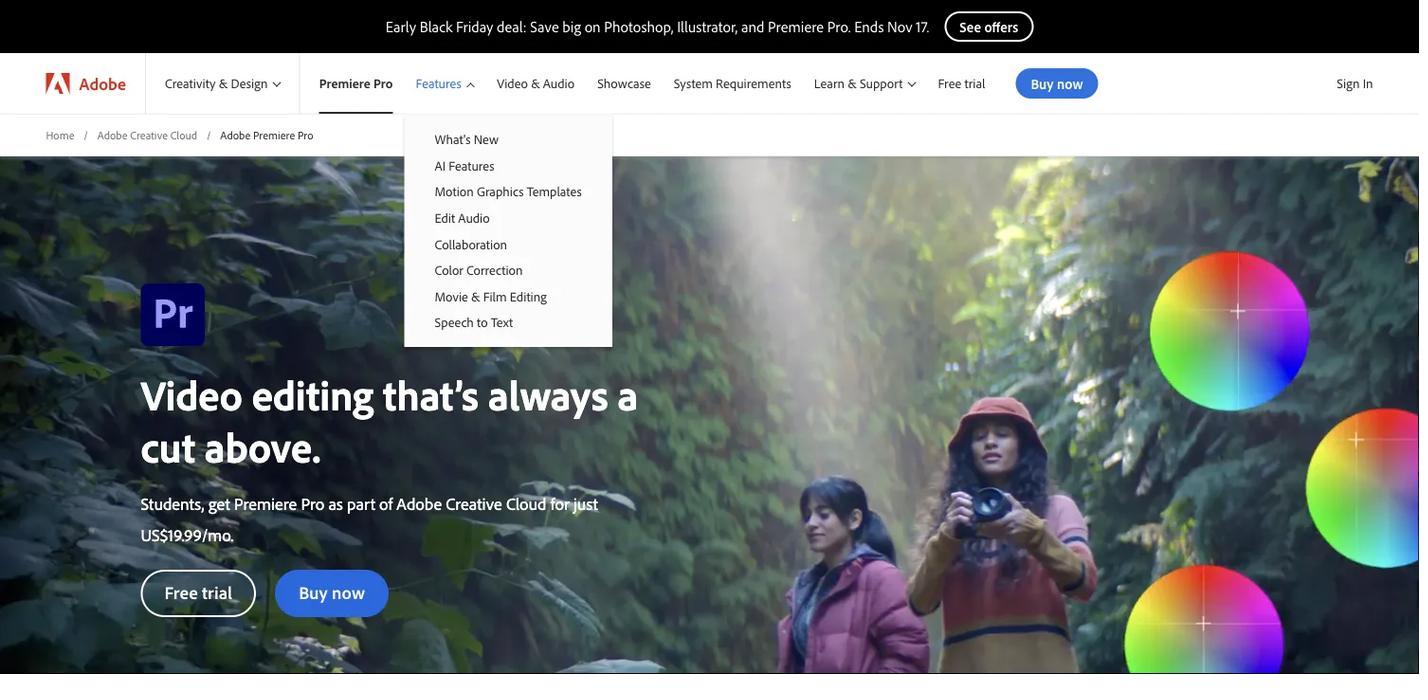 Task type: describe. For each thing, give the bounding box(es) containing it.
showcase link
[[586, 53, 663, 114]]

to
[[477, 314, 488, 331]]

cloud inside adobe creative cloud link
[[170, 128, 197, 142]]

graphics
[[477, 183, 524, 200]]

pro inside students, get premiere pro as part of adobe creative cloud for just us$19.99/mo.
[[301, 493, 325, 514]]

premiere inside students, get premiere pro as part of adobe creative cloud for just us$19.99/mo.
[[234, 493, 297, 514]]

adobe for adobe creative cloud
[[97, 128, 128, 142]]

adobe inside students, get premiere pro as part of adobe creative cloud for just us$19.99/mo.
[[397, 493, 442, 514]]

video for video & audio
[[497, 75, 528, 92]]

of
[[379, 493, 393, 514]]

edit
[[435, 209, 455, 226]]

big
[[563, 17, 581, 36]]

text
[[491, 314, 513, 331]]

video & audio link
[[486, 53, 586, 114]]

deal:
[[497, 17, 527, 36]]

ends
[[854, 17, 884, 36]]

film
[[483, 288, 507, 304]]

friday
[[456, 17, 493, 36]]

creativity
[[165, 75, 216, 92]]

free for free trial link to the top
[[938, 75, 962, 92]]

color correction link
[[404, 257, 612, 283]]

0 vertical spatial free trial
[[938, 75, 986, 92]]

sign in
[[1337, 75, 1373, 91]]

adobe for adobe
[[79, 73, 126, 94]]

adobe creative cloud
[[97, 128, 197, 142]]

save
[[530, 17, 559, 36]]

adobe premiere pro
[[220, 128, 313, 142]]

creative inside students, get premiere pro as part of adobe creative cloud for just us$19.99/mo.
[[446, 493, 502, 514]]

early black friday deal: save big on photoshop, illustrator, and premiere pro. ends nov 17.
[[386, 17, 929, 36]]

adobe link
[[27, 53, 145, 114]]

us$19.99/mo.
[[141, 524, 234, 545]]

now
[[332, 581, 365, 604]]

learn & support
[[814, 75, 903, 92]]

what's new
[[435, 131, 499, 147]]

students,
[[141, 493, 204, 514]]

motion graphics templates link
[[404, 178, 612, 205]]

on
[[585, 17, 601, 36]]

movie
[[435, 288, 468, 304]]

movie & film editing link
[[404, 283, 612, 309]]

as
[[329, 493, 343, 514]]

black
[[420, 17, 453, 36]]

requirements
[[716, 75, 791, 92]]

0 vertical spatial pro
[[374, 75, 393, 92]]

edit audio link
[[404, 205, 612, 231]]

home link
[[46, 127, 74, 143]]

in
[[1363, 75, 1373, 91]]

movie & film editing
[[435, 288, 547, 304]]

for
[[551, 493, 570, 514]]

ai features link
[[404, 152, 612, 178]]

features button
[[404, 53, 486, 114]]

features inside 'popup button'
[[416, 75, 462, 92]]

templates
[[527, 183, 582, 200]]

group containing what's new
[[404, 114, 612, 347]]

buy
[[299, 581, 328, 604]]

video & audio
[[497, 75, 575, 92]]

features inside "link"
[[449, 157, 495, 174]]

just
[[573, 493, 598, 514]]

what's
[[435, 131, 471, 147]]

1 vertical spatial free trial link
[[141, 570, 256, 617]]

buy now
[[299, 581, 365, 604]]

learn
[[814, 75, 845, 92]]



Task type: vqa. For each thing, say whether or not it's contained in the screenshot.
early black friday deal: save big on photoshop, illustrator, and premiere pro. ends nov 17. at the top of the page
yes



Task type: locate. For each thing, give the bounding box(es) containing it.
cloud
[[170, 128, 197, 142], [506, 493, 547, 514]]

design
[[231, 75, 268, 92]]

audio inside 'link'
[[543, 75, 575, 92]]

audio down the big
[[543, 75, 575, 92]]

0 horizontal spatial trial
[[202, 581, 232, 604]]

0 vertical spatial audio
[[543, 75, 575, 92]]

video editing that's always a cut above.
[[141, 368, 638, 473]]

0 vertical spatial cloud
[[170, 128, 197, 142]]

& left film at the left top of the page
[[471, 288, 480, 304]]

free right support
[[938, 75, 962, 92]]

1 horizontal spatial free trial link
[[927, 53, 997, 114]]

adobe
[[79, 73, 126, 94], [97, 128, 128, 142], [220, 128, 251, 142], [397, 493, 442, 514]]

new
[[474, 131, 499, 147]]

trial down us$19.99/mo.
[[202, 581, 232, 604]]

creativity & design button
[[146, 53, 299, 114]]

what's new link
[[404, 126, 612, 152]]

0 vertical spatial features
[[416, 75, 462, 92]]

free down us$19.99/mo.
[[165, 581, 198, 604]]

audio inside group
[[458, 209, 490, 226]]

2 vertical spatial pro
[[301, 493, 325, 514]]

always
[[488, 368, 608, 421]]

editing
[[252, 368, 374, 421]]

cut
[[141, 420, 195, 473]]

1 vertical spatial cloud
[[506, 493, 547, 514]]

trial right support
[[965, 75, 986, 92]]

collaboration link
[[404, 231, 612, 257]]

video inside video editing that's always a cut above.
[[141, 368, 242, 421]]

motion graphics templates
[[435, 183, 582, 200]]

1 horizontal spatial video
[[497, 75, 528, 92]]

pro down premiere pro link
[[298, 128, 313, 142]]

& for movie
[[471, 288, 480, 304]]

system
[[674, 75, 713, 92]]

1 vertical spatial trial
[[202, 581, 232, 604]]

sign in button
[[1333, 67, 1377, 100]]

early
[[386, 17, 416, 36]]

part
[[347, 493, 375, 514]]

color correction
[[435, 262, 523, 278]]

0 vertical spatial trial
[[965, 75, 986, 92]]

home
[[46, 128, 74, 142]]

premiere
[[768, 17, 824, 36], [319, 75, 371, 92], [253, 128, 295, 142], [234, 493, 297, 514]]

group
[[404, 114, 612, 347]]

features down what's new
[[449, 157, 495, 174]]

0 horizontal spatial free trial
[[165, 581, 232, 604]]

speech to text link
[[404, 309, 612, 335]]

creative left for
[[446, 493, 502, 514]]

& down save
[[531, 75, 540, 92]]

0 horizontal spatial cloud
[[170, 128, 197, 142]]

free trial link
[[927, 53, 997, 114], [141, 570, 256, 617]]

1 vertical spatial creative
[[446, 493, 502, 514]]

free for bottom free trial link
[[165, 581, 198, 604]]

& for learn
[[848, 75, 857, 92]]

adobe down creativity & design popup button
[[220, 128, 251, 142]]

0 horizontal spatial free trial link
[[141, 570, 256, 617]]

1 vertical spatial features
[[449, 157, 495, 174]]

illustrator,
[[677, 17, 738, 36]]

creative down creativity
[[130, 128, 168, 142]]

0 vertical spatial creative
[[130, 128, 168, 142]]

& inside learn & support dropdown button
[[848, 75, 857, 92]]

0 horizontal spatial creative
[[130, 128, 168, 142]]

1 horizontal spatial trial
[[965, 75, 986, 92]]

adobe right the of
[[397, 493, 442, 514]]

ai features
[[435, 157, 495, 174]]

photoshop,
[[604, 17, 674, 36]]

free trial link down us$19.99/mo.
[[141, 570, 256, 617]]

buy now link
[[275, 570, 389, 617]]

pro left the 'as'
[[301, 493, 325, 514]]

trial
[[965, 75, 986, 92], [202, 581, 232, 604]]

creative
[[130, 128, 168, 142], [446, 493, 502, 514]]

sign
[[1337, 75, 1360, 91]]

that's
[[383, 368, 479, 421]]

1 vertical spatial pro
[[298, 128, 313, 142]]

& for video
[[531, 75, 540, 92]]

get
[[208, 493, 230, 514]]

& left design
[[219, 75, 228, 92]]

pro.
[[828, 17, 851, 36]]

above.
[[205, 420, 321, 473]]

& inside movie & film editing link
[[471, 288, 480, 304]]

video
[[497, 75, 528, 92], [141, 368, 242, 421]]

editing
[[510, 288, 547, 304]]

a
[[618, 368, 638, 421]]

cloud down creativity
[[170, 128, 197, 142]]

& right learn
[[848, 75, 857, 92]]

speech to text
[[435, 314, 513, 331]]

motion
[[435, 183, 474, 200]]

0 vertical spatial free trial link
[[927, 53, 997, 114]]

premiere pro
[[319, 75, 393, 92]]

adobe creative cloud link
[[97, 127, 197, 143]]

1 horizontal spatial creative
[[446, 493, 502, 514]]

features down black
[[416, 75, 462, 92]]

edit audio
[[435, 209, 490, 226]]

cloud left for
[[506, 493, 547, 514]]

1 vertical spatial free trial
[[165, 581, 232, 604]]

features
[[416, 75, 462, 92], [449, 157, 495, 174]]

free trial down us$19.99/mo.
[[165, 581, 232, 604]]

and
[[741, 17, 765, 36]]

0 horizontal spatial free
[[165, 581, 198, 604]]

adobe up adobe creative cloud
[[79, 73, 126, 94]]

learn & support button
[[803, 53, 927, 114]]

free trial
[[938, 75, 986, 92], [165, 581, 232, 604]]

system requirements link
[[663, 53, 803, 114]]

free
[[938, 75, 962, 92], [165, 581, 198, 604]]

showcase
[[597, 75, 651, 92]]

adobe for adobe premiere pro
[[220, 128, 251, 142]]

audio
[[543, 75, 575, 92], [458, 209, 490, 226]]

1 vertical spatial video
[[141, 368, 242, 421]]

pro
[[374, 75, 393, 92], [298, 128, 313, 142], [301, 493, 325, 514]]

creativity & design
[[165, 75, 268, 92]]

1 horizontal spatial audio
[[543, 75, 575, 92]]

speech
[[435, 314, 474, 331]]

video inside 'link'
[[497, 75, 528, 92]]

0 vertical spatial free
[[938, 75, 962, 92]]

& inside creativity & design popup button
[[219, 75, 228, 92]]

0 vertical spatial video
[[497, 75, 528, 92]]

1 horizontal spatial cloud
[[506, 493, 547, 514]]

nov
[[888, 17, 913, 36]]

1 vertical spatial free
[[165, 581, 198, 604]]

ai
[[435, 157, 446, 174]]

0 horizontal spatial video
[[141, 368, 242, 421]]

audio up collaboration
[[458, 209, 490, 226]]

1 horizontal spatial free
[[938, 75, 962, 92]]

correction
[[466, 262, 523, 278]]

color
[[435, 262, 463, 278]]

& inside video & audio 'link'
[[531, 75, 540, 92]]

free trial link down "17."
[[927, 53, 997, 114]]

1 vertical spatial audio
[[458, 209, 490, 226]]

free trial right support
[[938, 75, 986, 92]]

1 horizontal spatial free trial
[[938, 75, 986, 92]]

&
[[219, 75, 228, 92], [531, 75, 540, 92], [848, 75, 857, 92], [471, 288, 480, 304]]

17.
[[916, 17, 929, 36]]

students, get premiere pro as part of adobe creative cloud for just us$19.99/mo.
[[141, 493, 598, 545]]

collaboration
[[435, 236, 507, 252]]

0 horizontal spatial audio
[[458, 209, 490, 226]]

pro down the early
[[374, 75, 393, 92]]

system requirements
[[674, 75, 791, 92]]

video for video editing that's always a cut above.
[[141, 368, 242, 421]]

premiere pro link
[[300, 53, 404, 114]]

& for creativity
[[219, 75, 228, 92]]

support
[[860, 75, 903, 92]]

cloud inside students, get premiere pro as part of adobe creative cloud for just us$19.99/mo.
[[506, 493, 547, 514]]

adobe right home
[[97, 128, 128, 142]]



